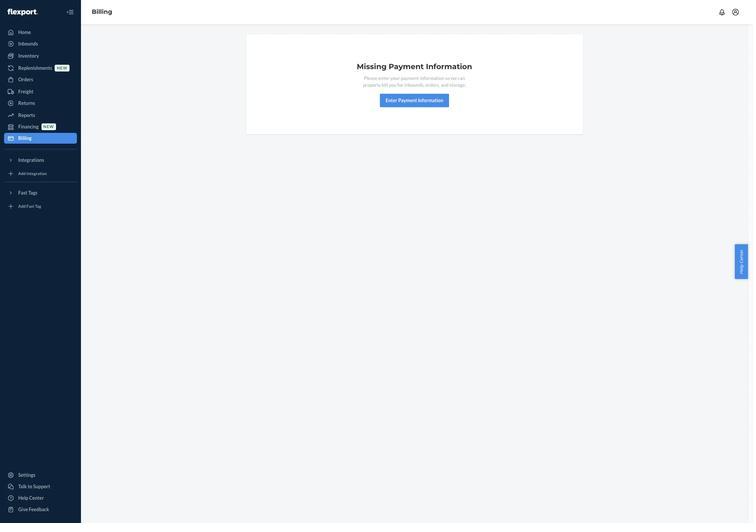Task type: vqa. For each thing, say whether or not it's contained in the screenshot.
the 'Zealously Agreeable Cheetah Created Oct 23, 2023'
no



Task type: describe. For each thing, give the bounding box(es) containing it.
flexport logo image
[[7, 9, 38, 15]]

close navigation image
[[66, 8, 74, 16]]

to
[[28, 484, 32, 490]]

help inside button
[[738, 264, 744, 274]]

can
[[458, 75, 465, 81]]

0 vertical spatial billing link
[[92, 8, 112, 16]]

orders,
[[425, 82, 440, 88]]

payment for enter
[[398, 98, 417, 103]]

help inside help center link
[[18, 495, 28, 501]]

fast tags button
[[4, 188, 77, 198]]

properly
[[363, 82, 381, 88]]

integrations
[[18, 157, 44, 163]]

information
[[420, 75, 444, 81]]

fast tags
[[18, 190, 37, 196]]

please
[[364, 75, 377, 81]]

enter payment information
[[386, 98, 443, 103]]

settings link
[[4, 470, 77, 481]]

you
[[389, 82, 396, 88]]

support
[[33, 484, 50, 490]]

add integration
[[18, 171, 47, 176]]

add for add integration
[[18, 171, 26, 176]]

information for missing payment information
[[426, 62, 472, 71]]

talk
[[18, 484, 27, 490]]

bill
[[382, 82, 388, 88]]

your
[[390, 75, 400, 81]]

freight
[[18, 89, 33, 94]]

home link
[[4, 27, 77, 38]]

give
[[18, 507, 28, 512]]

inventory
[[18, 53, 39, 59]]

home
[[18, 29, 31, 35]]

inbounds link
[[4, 38, 77, 49]]

new for financing
[[43, 124, 54, 129]]

payment for missing
[[389, 62, 424, 71]]

0 horizontal spatial center
[[29, 495, 44, 501]]

inventory link
[[4, 51, 77, 61]]

so
[[445, 75, 450, 81]]

1 vertical spatial billing
[[18, 135, 32, 141]]

add for add fast tag
[[18, 204, 26, 209]]

integrations button
[[4, 155, 77, 166]]

enter payment information button
[[380, 94, 449, 107]]

help center inside help center link
[[18, 495, 44, 501]]

please enter your payment information so we can properly bill you for inbounds, orders, and storage.
[[363, 75, 466, 88]]

tags
[[28, 190, 37, 196]]

enter
[[378, 75, 390, 81]]



Task type: locate. For each thing, give the bounding box(es) containing it.
0 vertical spatial new
[[57, 66, 67, 71]]

0 horizontal spatial billing link
[[4, 133, 77, 144]]

billing link right close navigation image
[[92, 8, 112, 16]]

and
[[441, 82, 449, 88]]

reports
[[18, 112, 35, 118]]

tag
[[35, 204, 41, 209]]

0 horizontal spatial billing
[[18, 135, 32, 141]]

returns
[[18, 100, 35, 106]]

1 vertical spatial billing link
[[4, 133, 77, 144]]

reports link
[[4, 110, 77, 121]]

feedback
[[29, 507, 49, 512]]

1 vertical spatial help
[[18, 495, 28, 501]]

fast left tags
[[18, 190, 27, 196]]

0 vertical spatial center
[[738, 249, 744, 263]]

returns link
[[4, 98, 77, 109]]

for
[[397, 82, 403, 88]]

integration
[[26, 171, 47, 176]]

storage.
[[449, 82, 466, 88]]

1 vertical spatial information
[[418, 98, 443, 103]]

center
[[738, 249, 744, 263], [29, 495, 44, 501]]

give feedback button
[[4, 504, 77, 515]]

replenishments
[[18, 65, 52, 71]]

1 vertical spatial add
[[18, 204, 26, 209]]

inbounds,
[[404, 82, 424, 88]]

1 horizontal spatial new
[[57, 66, 67, 71]]

add
[[18, 171, 26, 176], [18, 204, 26, 209]]

information
[[426, 62, 472, 71], [418, 98, 443, 103]]

0 vertical spatial information
[[426, 62, 472, 71]]

1 horizontal spatial help
[[738, 264, 744, 274]]

payment right enter
[[398, 98, 417, 103]]

new up orders 'link'
[[57, 66, 67, 71]]

help center inside the help center button
[[738, 249, 744, 274]]

0 vertical spatial fast
[[18, 190, 27, 196]]

new
[[57, 66, 67, 71], [43, 124, 54, 129]]

0 horizontal spatial help center
[[18, 495, 44, 501]]

billing
[[92, 8, 112, 16], [18, 135, 32, 141]]

0 horizontal spatial new
[[43, 124, 54, 129]]

new down reports link
[[43, 124, 54, 129]]

billing link
[[92, 8, 112, 16], [4, 133, 77, 144]]

0 horizontal spatial help
[[18, 495, 28, 501]]

information for enter payment information
[[418, 98, 443, 103]]

orders
[[18, 77, 33, 82]]

2 add from the top
[[18, 204, 26, 209]]

1 horizontal spatial help center
[[738, 249, 744, 274]]

add fast tag
[[18, 204, 41, 209]]

billing down financing
[[18, 135, 32, 141]]

help center
[[738, 249, 744, 274], [18, 495, 44, 501]]

enter
[[386, 98, 397, 103]]

1 horizontal spatial center
[[738, 249, 744, 263]]

fast inside dropdown button
[[18, 190, 27, 196]]

1 vertical spatial fast
[[26, 204, 34, 209]]

0 vertical spatial add
[[18, 171, 26, 176]]

0 vertical spatial help center
[[738, 249, 744, 274]]

new for replenishments
[[57, 66, 67, 71]]

talk to support
[[18, 484, 50, 490]]

give feedback
[[18, 507, 49, 512]]

we
[[451, 75, 457, 81]]

settings
[[18, 472, 35, 478]]

orders link
[[4, 74, 77, 85]]

help center link
[[4, 493, 77, 504]]

1 vertical spatial new
[[43, 124, 54, 129]]

1 vertical spatial help center
[[18, 495, 44, 501]]

help
[[738, 264, 744, 274], [18, 495, 28, 501]]

missing
[[357, 62, 387, 71]]

inbounds
[[18, 41, 38, 47]]

billing right close navigation image
[[92, 8, 112, 16]]

billing link down financing
[[4, 133, 77, 144]]

payment inside button
[[398, 98, 417, 103]]

payment up payment
[[389, 62, 424, 71]]

fast
[[18, 190, 27, 196], [26, 204, 34, 209]]

open notifications image
[[718, 8, 726, 16]]

add inside 'link'
[[18, 171, 26, 176]]

open account menu image
[[731, 8, 740, 16]]

payment
[[401, 75, 419, 81]]

1 horizontal spatial billing link
[[92, 8, 112, 16]]

center inside button
[[738, 249, 744, 263]]

missing payment information
[[357, 62, 472, 71]]

1 vertical spatial payment
[[398, 98, 417, 103]]

information down orders,
[[418, 98, 443, 103]]

add fast tag link
[[4, 201, 77, 212]]

add left the integration at top
[[18, 171, 26, 176]]

information inside button
[[418, 98, 443, 103]]

0 vertical spatial help
[[738, 264, 744, 274]]

add integration link
[[4, 168, 77, 179]]

1 vertical spatial center
[[29, 495, 44, 501]]

freight link
[[4, 86, 77, 97]]

talk to support link
[[4, 481, 77, 492]]

1 horizontal spatial billing
[[92, 8, 112, 16]]

1 add from the top
[[18, 171, 26, 176]]

payment
[[389, 62, 424, 71], [398, 98, 417, 103]]

information up 'so'
[[426, 62, 472, 71]]

help center button
[[735, 244, 748, 279]]

financing
[[18, 124, 39, 130]]

0 vertical spatial billing
[[92, 8, 112, 16]]

add down fast tags
[[18, 204, 26, 209]]

fast left tag
[[26, 204, 34, 209]]

0 vertical spatial payment
[[389, 62, 424, 71]]



